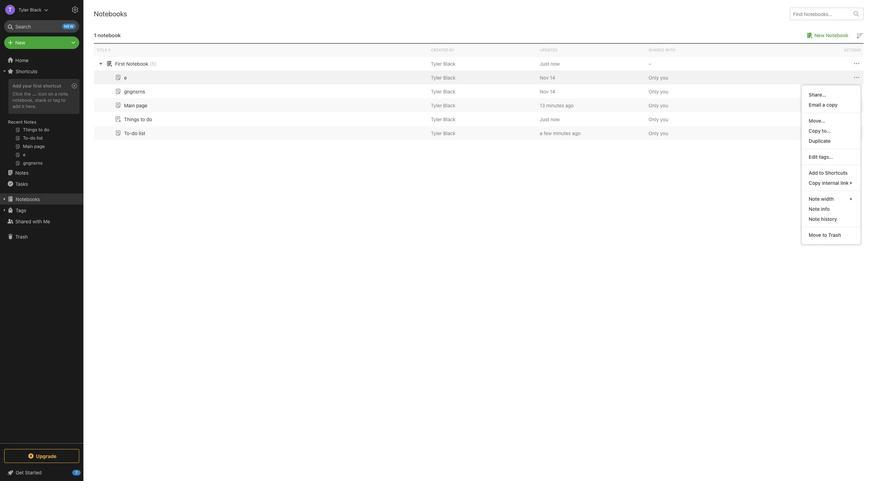 Task type: locate. For each thing, give the bounding box(es) containing it.
tyler black inside the e 'row'
[[431, 75, 456, 81]]

nov for gngnsrns
[[540, 89, 549, 94]]

new inside popup button
[[15, 40, 25, 46]]

internal
[[822, 180, 840, 186]]

add up click
[[13, 83, 21, 89]]

0 vertical spatial shortcuts
[[16, 68, 37, 74]]

main page
[[124, 102, 147, 108]]

tyler black inside things to do row
[[431, 116, 456, 122]]

a left copy
[[823, 102, 826, 108]]

–
[[649, 61, 652, 67]]

2 more actions image from the top
[[853, 73, 861, 82]]

0 vertical spatial do
[[146, 116, 152, 122]]

only you inside to-do list row
[[649, 130, 669, 136]]

page
[[136, 102, 147, 108]]

2 note from the top
[[809, 206, 820, 212]]

tyler inside account "field"
[[18, 7, 29, 12]]

tyler black for to-do list
[[431, 130, 456, 136]]

1 just now from the top
[[540, 61, 560, 67]]

notebook inside row
[[126, 61, 148, 67]]

only you for page
[[649, 102, 669, 108]]

0 horizontal spatial add
[[13, 83, 21, 89]]

minutes right 13
[[547, 102, 564, 108]]

4 only you from the top
[[649, 116, 669, 122]]

1 vertical spatial a
[[823, 102, 826, 108]]

share…
[[809, 92, 827, 98]]

email a copy
[[809, 102, 838, 108]]

2 vertical spatial a
[[540, 130, 543, 136]]

only inside gngnsrns row
[[649, 89, 659, 94]]

2 14 from the top
[[550, 89, 556, 94]]

only you inside the main page 'row'
[[649, 102, 669, 108]]

black inside the main page 'row'
[[443, 102, 456, 108]]

notes inside notes link
[[15, 170, 29, 176]]

expand notebooks image
[[2, 196, 7, 202]]

notebooks up "tags" at the left of the page
[[16, 196, 40, 202]]

1 horizontal spatial trash
[[829, 232, 842, 238]]

1 horizontal spatial notebooks
[[94, 10, 127, 18]]

just now inside first notebook row
[[540, 61, 560, 67]]

tyler for to-do list
[[431, 130, 442, 136]]

cell down email
[[755, 112, 864, 126]]

add down the edit
[[809, 170, 818, 176]]

Copy internal link field
[[802, 178, 861, 188]]

main page button
[[114, 101, 147, 110]]

now inside first notebook row
[[551, 61, 560, 67]]

notebook
[[826, 32, 849, 38], [126, 61, 148, 67]]

1 vertical spatial more actions image
[[853, 73, 861, 82]]

link
[[841, 180, 849, 186]]

tags
[[16, 207, 26, 213]]

1 only from the top
[[649, 75, 659, 81]]

notes up tasks at the top
[[15, 170, 29, 176]]

1 vertical spatial 14
[[550, 89, 556, 94]]

2 now from the top
[[551, 116, 560, 122]]

3 note from the top
[[809, 216, 820, 222]]

tyler black for e
[[431, 75, 456, 81]]

0 vertical spatial notes
[[24, 119, 36, 125]]

0 vertical spatial more actions field
[[853, 59, 861, 68]]

5 only you from the top
[[649, 130, 669, 136]]

title
[[97, 48, 107, 52]]

only you for to
[[649, 116, 669, 122]]

1 notebook
[[94, 32, 121, 38]]

1 vertical spatial note
[[809, 206, 820, 212]]

only inside the main page 'row'
[[649, 102, 659, 108]]

notebook up actions
[[826, 32, 849, 38]]

1 only you from the top
[[649, 75, 669, 81]]

more actions field for –
[[853, 59, 861, 68]]

nov for e
[[540, 75, 549, 81]]

3 cell from the top
[[755, 112, 864, 126]]

info
[[822, 206, 830, 212]]

main page row
[[94, 98, 864, 112]]

tree containing home
[[0, 55, 83, 443]]

cell down move…
[[755, 126, 864, 140]]

do down page
[[146, 116, 152, 122]]

more actions field inside first notebook row
[[853, 59, 861, 68]]

0 vertical spatial more actions image
[[853, 60, 861, 68]]

1 just from the top
[[540, 61, 550, 67]]

expand tags image
[[2, 208, 7, 213]]

0 horizontal spatial notebooks
[[16, 196, 40, 202]]

you inside gngnsrns row
[[661, 89, 669, 94]]

move
[[809, 232, 822, 238]]

0 vertical spatial 14
[[550, 75, 556, 81]]

1 vertical spatial notes
[[15, 170, 29, 176]]

2 just from the top
[[540, 116, 550, 122]]

notebook left (
[[126, 61, 148, 67]]

Search text field
[[9, 20, 74, 33]]

updated button
[[537, 44, 646, 56]]

1 vertical spatial nov
[[540, 89, 549, 94]]

4 only from the top
[[649, 116, 659, 122]]

a left few
[[540, 130, 543, 136]]

add
[[13, 104, 20, 109]]

tree
[[0, 55, 83, 443]]

shortcuts down home on the top left of page
[[16, 68, 37, 74]]

1 vertical spatial minutes
[[553, 130, 571, 136]]

minutes
[[547, 102, 564, 108], [553, 130, 571, 136]]

new notebook
[[815, 32, 849, 38]]

2 nov from the top
[[540, 89, 549, 94]]

1 vertical spatial shortcuts
[[826, 170, 848, 176]]

0 horizontal spatial trash
[[15, 234, 28, 240]]

tyler inside the main page 'row'
[[431, 102, 442, 108]]

1 vertical spatial just now
[[540, 116, 560, 122]]

shared
[[649, 48, 665, 52]]

just inside first notebook row
[[540, 61, 550, 67]]

just now down updated
[[540, 61, 560, 67]]

move…
[[809, 118, 826, 124]]

tyler inside gngnsrns row
[[431, 89, 442, 94]]

0 vertical spatial just
[[540, 61, 550, 67]]

add
[[13, 83, 21, 89], [809, 170, 818, 176]]

created by
[[431, 48, 455, 52]]

0 horizontal spatial a
[[55, 91, 57, 97]]

add for add your first shortcut
[[13, 83, 21, 89]]

0 vertical spatial add
[[13, 83, 21, 89]]

nov 14 down updated
[[540, 75, 556, 81]]

0 horizontal spatial do
[[132, 130, 138, 136]]

copy left internal
[[809, 180, 821, 186]]

more actions image for –
[[853, 60, 861, 68]]

nov inside the e 'row'
[[540, 75, 549, 81]]

1 14 from the top
[[550, 75, 556, 81]]

2 cell from the top
[[755, 98, 864, 112]]

now inside things to do row
[[551, 116, 560, 122]]

e 1 element
[[124, 75, 127, 81]]

1 vertical spatial more actions field
[[853, 73, 861, 82]]

3 only from the top
[[649, 102, 659, 108]]

1 horizontal spatial new
[[815, 32, 825, 38]]

here.
[[26, 104, 36, 109]]

0 vertical spatial minutes
[[547, 102, 564, 108]]

or
[[48, 97, 52, 103]]

to-do list 5 element
[[124, 130, 145, 136]]

minutes right few
[[553, 130, 571, 136]]

3 only you from the top
[[649, 102, 669, 108]]

on
[[48, 91, 53, 97]]

copy down move…
[[809, 128, 821, 134]]

2 only from the top
[[649, 89, 659, 94]]

1 cell from the top
[[755, 85, 864, 98]]

14 down updated
[[550, 75, 556, 81]]

first notebook ( 5 )
[[115, 61, 157, 67]]

black inside to-do list row
[[443, 130, 456, 136]]

1 vertical spatial new
[[15, 40, 25, 46]]

2 you from the top
[[661, 89, 669, 94]]

0 horizontal spatial new
[[15, 40, 25, 46]]

to inside button
[[141, 116, 145, 122]]

0 vertical spatial ago
[[566, 102, 574, 108]]

trash
[[829, 232, 842, 238], [15, 234, 28, 240]]

shortcuts up copy internal link link
[[826, 170, 848, 176]]

1
[[94, 32, 96, 38]]

only you
[[649, 75, 669, 81], [649, 89, 669, 94], [649, 102, 669, 108], [649, 116, 669, 122], [649, 130, 669, 136]]

Note width field
[[802, 194, 861, 204]]

1 vertical spatial ago
[[573, 130, 581, 136]]

2 vertical spatial note
[[809, 216, 820, 222]]

tyler inside things to do row
[[431, 116, 442, 122]]

only you inside things to do row
[[649, 116, 669, 122]]

cell down share…
[[755, 98, 864, 112]]

width
[[822, 196, 834, 202]]

note inside note info link
[[809, 206, 820, 212]]

shortcuts inside dropdown list menu
[[826, 170, 848, 176]]

5 you from the top
[[661, 130, 669, 136]]

to
[[61, 97, 65, 103], [141, 116, 145, 122], [820, 170, 824, 176], [823, 232, 828, 238]]

actions
[[844, 48, 861, 52]]

note width link
[[802, 194, 861, 204]]

2 copy from the top
[[809, 180, 821, 186]]

tasks
[[15, 181, 28, 187]]

only you inside the e 'row'
[[649, 75, 669, 81]]

minutes inside to-do list row
[[553, 130, 571, 136]]

shortcut
[[43, 83, 61, 89]]

copy for copy internal link
[[809, 180, 821, 186]]

1 vertical spatial now
[[551, 116, 560, 122]]

nov 14 up 13
[[540, 89, 556, 94]]

3 you from the top
[[661, 102, 669, 108]]

just
[[540, 61, 550, 67], [540, 116, 550, 122]]

notes link
[[0, 167, 83, 178]]

ago right 13
[[566, 102, 574, 108]]

row group
[[94, 57, 864, 140]]

Account field
[[0, 3, 48, 17]]

note inside the note width link
[[809, 196, 820, 202]]

new button
[[4, 37, 79, 49]]

1 horizontal spatial do
[[146, 116, 152, 122]]

2 more actions field from the top
[[853, 73, 861, 82]]

new for new
[[15, 40, 25, 46]]

black inside things to do row
[[443, 116, 456, 122]]

shortcuts inside button
[[16, 68, 37, 74]]

actions button
[[755, 44, 864, 56]]

0 vertical spatial note
[[809, 196, 820, 202]]

to right things
[[141, 116, 145, 122]]

black for things to do
[[443, 116, 456, 122]]

to down 'note,'
[[61, 97, 65, 103]]

only inside things to do row
[[649, 116, 659, 122]]

now down updated
[[551, 61, 560, 67]]

Help and Learning task checklist field
[[0, 468, 83, 479]]

13 minutes ago
[[540, 102, 574, 108]]

shortcuts button
[[0, 66, 83, 77]]

0 vertical spatial just now
[[540, 61, 560, 67]]

you inside the main page 'row'
[[661, 102, 669, 108]]

only you inside gngnsrns row
[[649, 89, 669, 94]]

2 just now from the top
[[540, 116, 560, 122]]

1 copy from the top
[[809, 128, 821, 134]]

home
[[15, 57, 29, 63]]

1 vertical spatial nov 14
[[540, 89, 556, 94]]

do inside to-do list button
[[132, 130, 138, 136]]

to right move
[[823, 232, 828, 238]]

0 vertical spatial nov 14
[[540, 75, 556, 81]]

ago right few
[[573, 130, 581, 136]]

7
[[75, 471, 78, 475]]

14 for gngnsrns
[[550, 89, 556, 94]]

1 horizontal spatial add
[[809, 170, 818, 176]]

notebooks inside 'element'
[[94, 10, 127, 18]]

2 nov 14 from the top
[[540, 89, 556, 94]]

only for do
[[649, 130, 659, 136]]

recent
[[8, 119, 23, 125]]

you
[[661, 75, 669, 81], [661, 89, 669, 94], [661, 102, 669, 108], [661, 116, 669, 122], [661, 130, 669, 136]]

add inside add to shortcuts link
[[809, 170, 818, 176]]

e button
[[114, 73, 127, 82]]

just down updated
[[540, 61, 550, 67]]

1 vertical spatial add
[[809, 170, 818, 176]]

do left list
[[132, 130, 138, 136]]

it
[[22, 104, 24, 109]]

1 you from the top
[[661, 75, 669, 81]]

nov 14 inside the e 'row'
[[540, 75, 556, 81]]

4 cell from the top
[[755, 126, 864, 140]]

just now inside things to do row
[[540, 116, 560, 122]]

gngnsrns 2 element
[[124, 89, 145, 94]]

1 vertical spatial do
[[132, 130, 138, 136]]

to up copy internal link
[[820, 170, 824, 176]]

cell
[[755, 85, 864, 98], [755, 98, 864, 112], [755, 112, 864, 126], [755, 126, 864, 140]]

minutes inside the main page 'row'
[[547, 102, 564, 108]]

add to shortcuts
[[809, 170, 848, 176]]

5 only from the top
[[649, 130, 659, 136]]

14 for e
[[550, 75, 556, 81]]

0 vertical spatial nov
[[540, 75, 549, 81]]

1 more actions image from the top
[[853, 60, 861, 68]]

1 more actions field from the top
[[853, 59, 861, 68]]

trash inside dropdown list menu
[[829, 232, 842, 238]]

1 nov 14 from the top
[[540, 75, 556, 81]]

14 inside gngnsrns row
[[550, 89, 556, 94]]

only
[[649, 75, 659, 81], [649, 89, 659, 94], [649, 102, 659, 108], [649, 116, 659, 122], [649, 130, 659, 136]]

just now
[[540, 61, 560, 67], [540, 116, 560, 122]]

ago
[[566, 102, 574, 108], [573, 130, 581, 136]]

1 horizontal spatial notebook
[[826, 32, 849, 38]]

group containing add your first shortcut
[[0, 77, 83, 170]]

new up home on the top left of page
[[15, 40, 25, 46]]

duplicate
[[809, 138, 831, 144]]

list
[[139, 130, 145, 136]]

notebooks
[[94, 10, 127, 18], [16, 196, 40, 202]]

tasks button
[[0, 178, 83, 190]]

tyler black inside first notebook row
[[431, 61, 456, 67]]

14
[[550, 75, 556, 81], [550, 89, 556, 94]]

notebooks up notebook
[[94, 10, 127, 18]]

main page 3 element
[[124, 102, 147, 108]]

only for to
[[649, 116, 659, 122]]

created by button
[[428, 44, 537, 56]]

now down "13 minutes ago"
[[551, 116, 560, 122]]

arrow image
[[97, 59, 105, 68]]

Sort field
[[856, 31, 864, 40]]

just now up few
[[540, 116, 560, 122]]

More actions field
[[853, 59, 861, 68], [853, 73, 861, 82]]

more actions image inside the e 'row'
[[853, 73, 861, 82]]

tyler for e
[[431, 75, 442, 81]]

only inside the e 'row'
[[649, 75, 659, 81]]

copy internal link
[[809, 180, 849, 186]]

to for add
[[820, 170, 824, 176]]

0 vertical spatial new
[[815, 32, 825, 38]]

new
[[815, 32, 825, 38], [15, 40, 25, 46]]

copy inside field
[[809, 180, 821, 186]]

new
[[64, 24, 74, 29]]

0 vertical spatial now
[[551, 61, 560, 67]]

more actions image inside first notebook row
[[853, 60, 861, 68]]

note inside note history link
[[809, 216, 820, 222]]

0 vertical spatial notebooks
[[94, 10, 127, 18]]

black inside account "field"
[[30, 7, 41, 12]]

to for move
[[823, 232, 828, 238]]

14 inside the e 'row'
[[550, 75, 556, 81]]

0 vertical spatial notebook
[[826, 32, 849, 38]]

4 you from the top
[[661, 116, 669, 122]]

you inside to-do list row
[[661, 130, 669, 136]]

you inside things to do row
[[661, 116, 669, 122]]

0 horizontal spatial shortcuts
[[16, 68, 37, 74]]

the
[[24, 91, 31, 97]]

1 horizontal spatial a
[[540, 130, 543, 136]]

gngnsrns button
[[114, 87, 145, 96]]

row group containing first notebook
[[94, 57, 864, 140]]

tyler inside the e 'row'
[[431, 75, 442, 81]]

Find Notebooks… text field
[[791, 8, 850, 20]]

0 horizontal spatial notebook
[[126, 61, 148, 67]]

notebook inside "button"
[[826, 32, 849, 38]]

tyler inside to-do list row
[[431, 130, 442, 136]]

just now for –
[[540, 61, 560, 67]]

notes
[[24, 119, 36, 125], [15, 170, 29, 176]]

1 vertical spatial notebooks
[[16, 196, 40, 202]]

tyler black inside to-do list row
[[431, 130, 456, 136]]

nov inside gngnsrns row
[[540, 89, 549, 94]]

new inside "button"
[[815, 32, 825, 38]]

sort options image
[[856, 32, 864, 40]]

only inside to-do list row
[[649, 130, 659, 136]]

1 nov from the top
[[540, 75, 549, 81]]

trash down shared
[[15, 234, 28, 240]]

note left info
[[809, 206, 820, 212]]

things to do button
[[114, 115, 152, 123]]

just inside things to do row
[[540, 116, 550, 122]]

notebook for new
[[826, 32, 849, 38]]

note up note info
[[809, 196, 820, 202]]

black inside gngnsrns row
[[443, 89, 456, 94]]

more actions field inside the e 'row'
[[853, 73, 861, 82]]

more actions image for only you
[[853, 73, 861, 82]]

a right on
[[55, 91, 57, 97]]

note info link
[[802, 204, 861, 214]]

0 vertical spatial copy
[[809, 128, 821, 134]]

new up 'actions' button on the top of the page
[[815, 32, 825, 38]]

tyler black inside gngnsrns row
[[431, 89, 456, 94]]

1 horizontal spatial shortcuts
[[826, 170, 848, 176]]

14 up "13 minutes ago"
[[550, 89, 556, 94]]

tyler black inside the main page 'row'
[[431, 102, 456, 108]]

nov 14 inside gngnsrns row
[[540, 89, 556, 94]]

13
[[540, 102, 545, 108]]

black inside the e 'row'
[[443, 75, 456, 81]]

0 vertical spatial a
[[55, 91, 57, 97]]

group
[[0, 77, 83, 170]]

cell up email
[[755, 85, 864, 98]]

dropdown list menu
[[802, 90, 861, 240]]

trash down note history link
[[829, 232, 842, 238]]

notes right recent
[[24, 119, 36, 125]]

notebook,
[[13, 97, 34, 103]]

1 vertical spatial notebook
[[126, 61, 148, 67]]

2 only you from the top
[[649, 89, 669, 94]]

main
[[124, 102, 135, 108]]

1 vertical spatial just
[[540, 116, 550, 122]]

1 note from the top
[[809, 196, 820, 202]]

nov
[[540, 75, 549, 81], [540, 89, 549, 94]]

just down 13
[[540, 116, 550, 122]]

more actions image
[[853, 60, 861, 68], [853, 73, 861, 82]]

note down note info
[[809, 216, 820, 222]]

just for only you
[[540, 116, 550, 122]]

1 now from the top
[[551, 61, 560, 67]]

edit tags…
[[809, 154, 834, 160]]

2 horizontal spatial a
[[823, 102, 826, 108]]

1 vertical spatial copy
[[809, 180, 821, 186]]

recent notes
[[8, 119, 36, 125]]



Task type: vqa. For each thing, say whether or not it's contained in the screenshot.
Information
no



Task type: describe. For each thing, give the bounding box(es) containing it.
started
[[25, 470, 42, 476]]

a inside dropdown list menu
[[823, 102, 826, 108]]

you for to
[[661, 116, 669, 122]]

notebooks link
[[0, 194, 83, 205]]

things to do
[[124, 116, 152, 122]]

icon
[[38, 91, 47, 97]]

to for things
[[141, 116, 145, 122]]

add for add to shortcuts
[[809, 170, 818, 176]]

more actions field for only you
[[853, 73, 861, 82]]

...
[[32, 91, 37, 97]]

you for page
[[661, 102, 669, 108]]

tyler black for gngnsrns
[[431, 89, 456, 94]]

first
[[115, 61, 125, 67]]

move… link
[[802, 116, 861, 126]]

cell for just now
[[755, 112, 864, 126]]

email
[[809, 102, 822, 108]]

note,
[[58, 91, 69, 97]]

row group inside notebooks 'element'
[[94, 57, 864, 140]]

to-do list
[[124, 130, 145, 136]]

get started
[[16, 470, 42, 476]]

trash link
[[0, 231, 83, 242]]

created
[[431, 48, 449, 52]]

by
[[450, 48, 455, 52]]

notebook for first
[[126, 61, 148, 67]]

copy to…
[[809, 128, 831, 134]]

do inside the "things to do" button
[[146, 116, 152, 122]]

note info
[[809, 206, 830, 212]]

with
[[666, 48, 676, 52]]

nov 14 for e
[[540, 75, 556, 81]]

title button
[[94, 44, 428, 56]]

duplicate link
[[802, 136, 861, 146]]

copy for copy to…
[[809, 128, 821, 134]]

me
[[43, 219, 50, 224]]

just now for only you
[[540, 116, 560, 122]]

note history
[[809, 216, 838, 222]]

notebooks element
[[83, 0, 875, 482]]

edit
[[809, 154, 818, 160]]

to inside 'icon on a note, notebook, stack or tag to add it here.'
[[61, 97, 65, 103]]

upgrade button
[[4, 450, 79, 464]]

first
[[33, 83, 42, 89]]

you for do
[[661, 130, 669, 136]]

ago inside the main page 'row'
[[566, 102, 574, 108]]

)
[[155, 61, 157, 67]]

tyler black for things to do
[[431, 116, 456, 122]]

e
[[124, 75, 127, 81]]

shared with
[[649, 48, 676, 52]]

cell for 13 minutes ago
[[755, 98, 864, 112]]

add your first shortcut
[[13, 83, 61, 89]]

tyler for gngnsrns
[[431, 89, 442, 94]]

first notebook row
[[94, 57, 864, 71]]

things
[[124, 116, 139, 122]]

click to collapse image
[[81, 469, 86, 477]]

shared with me link
[[0, 216, 83, 227]]

black for gngnsrns
[[443, 89, 456, 94]]

new notebook button
[[805, 31, 849, 40]]

now for –
[[551, 61, 560, 67]]

note for note info
[[809, 206, 820, 212]]

tags button
[[0, 205, 83, 216]]

edit tags… link
[[802, 152, 861, 162]]

(
[[150, 61, 152, 67]]

tyler inside first notebook row
[[431, 61, 442, 67]]

to-do list row
[[94, 126, 864, 140]]

email a copy link
[[802, 100, 861, 110]]

a inside to-do list row
[[540, 130, 543, 136]]

e row
[[94, 71, 864, 85]]

get
[[16, 470, 24, 476]]

ago inside to-do list row
[[573, 130, 581, 136]]

note for note history
[[809, 216, 820, 222]]

tyler black inside account "field"
[[18, 7, 41, 12]]

black for e
[[443, 75, 456, 81]]

nov 14 for gngnsrns
[[540, 89, 556, 94]]

notebook
[[98, 32, 121, 38]]

tyler for main page
[[431, 102, 442, 108]]

share… link
[[802, 90, 861, 100]]

tyler for things to do
[[431, 116, 442, 122]]

you inside the e 'row'
[[661, 75, 669, 81]]

icon on a note, notebook, stack or tag to add it here.
[[13, 91, 69, 109]]

to…
[[822, 128, 831, 134]]

cell for a few minutes ago
[[755, 126, 864, 140]]

tag
[[53, 97, 60, 103]]

move to trash link
[[802, 230, 861, 240]]

with
[[33, 219, 42, 224]]

only you for do
[[649, 130, 669, 136]]

history
[[822, 216, 838, 222]]

few
[[544, 130, 552, 136]]

gngnsrns row
[[94, 85, 864, 98]]

gngnsrns
[[124, 89, 145, 94]]

cell for nov 14
[[755, 85, 864, 98]]

copy internal link link
[[802, 178, 861, 188]]

only for page
[[649, 102, 659, 108]]

home link
[[0, 55, 83, 66]]

things to do row
[[94, 112, 864, 126]]

click
[[13, 91, 23, 97]]

black for to-do list
[[443, 130, 456, 136]]

add to shortcuts link
[[802, 168, 861, 178]]

shared with me
[[15, 219, 50, 224]]

group inside tree
[[0, 77, 83, 170]]

new search field
[[9, 20, 76, 33]]

new for new notebook
[[815, 32, 825, 38]]

shared with button
[[646, 44, 755, 56]]

click the ...
[[13, 91, 37, 97]]

note for note width
[[809, 196, 820, 202]]

tags…
[[819, 154, 834, 160]]

now for only you
[[551, 116, 560, 122]]

5
[[152, 61, 155, 67]]

note width
[[809, 196, 834, 202]]

just for –
[[540, 61, 550, 67]]

move to trash
[[809, 232, 842, 238]]

note history link
[[802, 214, 861, 224]]

tyler black for main page
[[431, 102, 456, 108]]

to-do list button
[[114, 129, 145, 137]]

settings image
[[71, 6, 79, 14]]

copy
[[827, 102, 838, 108]]

black inside first notebook row
[[443, 61, 456, 67]]

your
[[22, 83, 32, 89]]

copy to… link
[[802, 126, 861, 136]]

a few minutes ago
[[540, 130, 581, 136]]

black for main page
[[443, 102, 456, 108]]

stack
[[35, 97, 46, 103]]

things to do 4 element
[[124, 116, 152, 122]]

a inside 'icon on a note, notebook, stack or tag to add it here.'
[[55, 91, 57, 97]]



